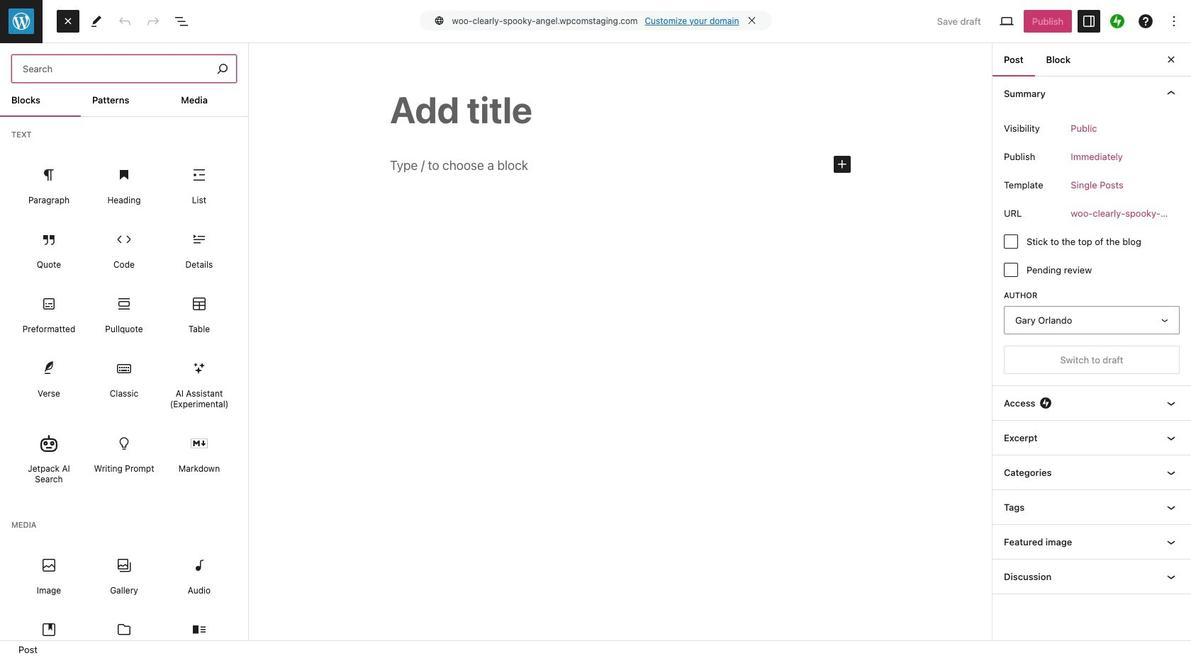 Task type: locate. For each thing, give the bounding box(es) containing it.
document overview image
[[173, 13, 190, 30]]

help image
[[1138, 13, 1155, 30]]

tab list
[[993, 43, 1082, 77], [0, 83, 248, 117]]

0 horizontal spatial tab list
[[0, 83, 248, 117]]

None checkbox
[[1004, 235, 1018, 249]]

None checkbox
[[1004, 263, 1018, 278]]

Search search field
[[11, 55, 214, 83]]

options image
[[1166, 13, 1183, 30]]

0 vertical spatial tab list
[[993, 43, 1082, 77]]

settings image
[[1081, 13, 1098, 30]]

tab panel
[[993, 76, 1192, 595]]

text list box
[[11, 153, 237, 497]]



Task type: describe. For each thing, give the bounding box(es) containing it.
1 vertical spatial tab list
[[0, 83, 248, 117]]

1 horizontal spatial tab list
[[993, 43, 1082, 77]]

toggle block inserter image
[[56, 9, 80, 33]]

view image
[[998, 13, 1015, 30]]

undo image
[[116, 13, 133, 30]]

tools image
[[88, 13, 105, 30]]

jetpack image
[[1111, 14, 1125, 28]]

close settings image
[[1163, 51, 1180, 68]]

redo image
[[145, 13, 162, 30]]

media list box
[[11, 544, 237, 659]]

editor content region
[[249, 43, 992, 641]]



Task type: vqa. For each thing, say whether or not it's contained in the screenshot.
Display Options image
no



